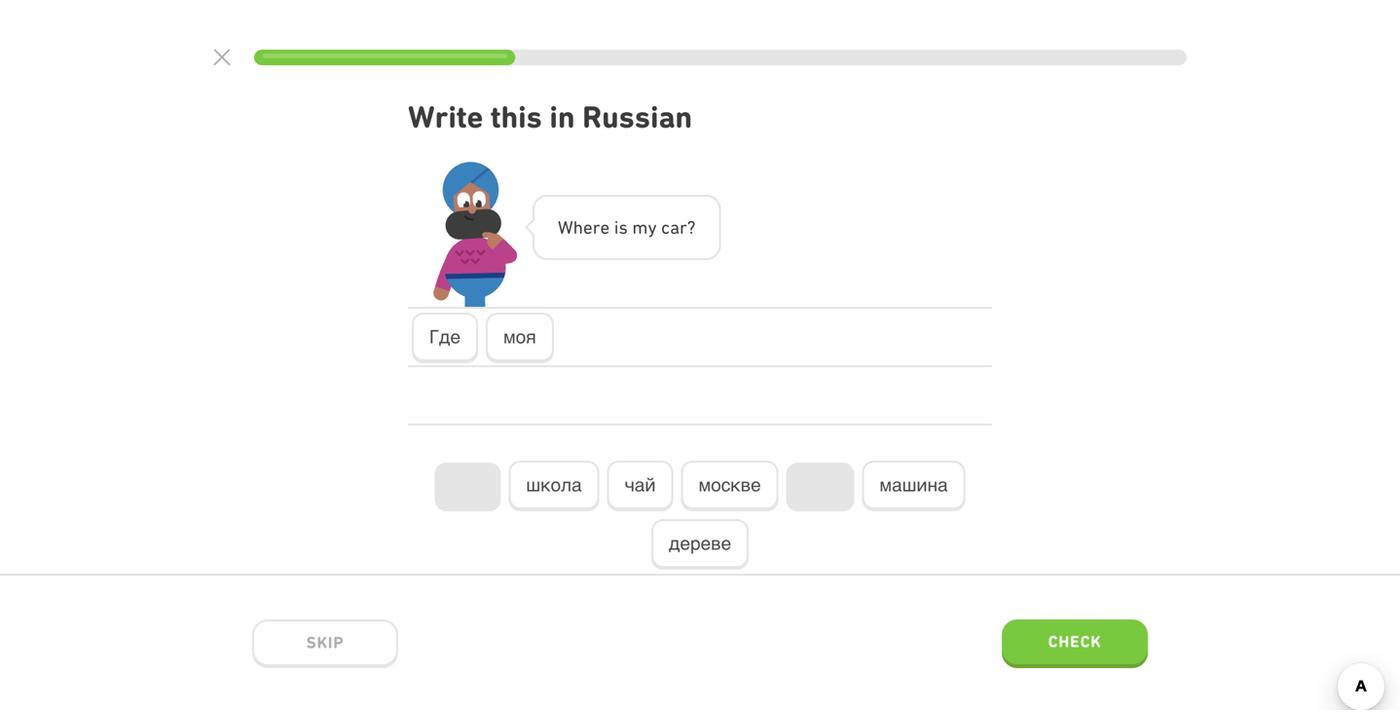 Task type: locate. For each thing, give the bounding box(es) containing it.
москве
[[699, 474, 761, 495]]

this
[[491, 99, 542, 135]]

1 horizontal spatial r
[[680, 217, 687, 238]]

c
[[661, 217, 670, 238]]

e
[[583, 217, 593, 238], [600, 217, 610, 238]]

дереве
[[669, 533, 732, 554]]

чай
[[625, 474, 656, 495]]

машина button
[[862, 461, 966, 511]]

r right c
[[680, 217, 687, 238]]

1 horizontal spatial e
[[600, 217, 610, 238]]

москве button
[[681, 461, 779, 511]]

0 horizontal spatial e
[[583, 217, 593, 238]]

progress bar
[[254, 50, 1187, 65]]

0 horizontal spatial r
[[593, 217, 600, 238]]

russian
[[583, 99, 693, 135]]

write this in russian
[[408, 99, 693, 135]]

write
[[408, 99, 483, 135]]

a
[[670, 217, 680, 238]]

2 r from the left
[[680, 217, 687, 238]]

e right w
[[583, 217, 593, 238]]

r right h
[[593, 217, 600, 238]]

где
[[430, 326, 461, 347]]

r
[[593, 217, 600, 238], [680, 217, 687, 238]]

e left the i at the left top of page
[[600, 217, 610, 238]]

y
[[648, 217, 657, 238]]

m y c a r ?
[[632, 217, 696, 238]]

школа
[[526, 474, 582, 495]]



Task type: describe. For each thing, give the bounding box(es) containing it.
skip button
[[252, 619, 398, 668]]

h
[[573, 217, 583, 238]]

1 r from the left
[[593, 217, 600, 238]]

2 e from the left
[[600, 217, 610, 238]]

1 e from the left
[[583, 217, 593, 238]]

чай button
[[607, 461, 673, 511]]

машина
[[880, 474, 948, 495]]

skip
[[306, 633, 344, 652]]

in
[[550, 99, 575, 135]]

w
[[558, 217, 573, 238]]

школа button
[[509, 461, 600, 511]]

s
[[619, 217, 628, 238]]

моя
[[503, 326, 536, 347]]

w h e r e i s
[[558, 217, 628, 238]]

где button
[[412, 313, 478, 363]]

check button
[[1002, 619, 1148, 668]]

m
[[632, 217, 648, 238]]

дереве button
[[651, 519, 749, 570]]

?
[[687, 217, 696, 238]]

моя button
[[486, 313, 554, 363]]

i
[[614, 217, 619, 238]]

check
[[1049, 632, 1102, 651]]



Task type: vqa. For each thing, say whether or not it's contained in the screenshot.
first r
yes



